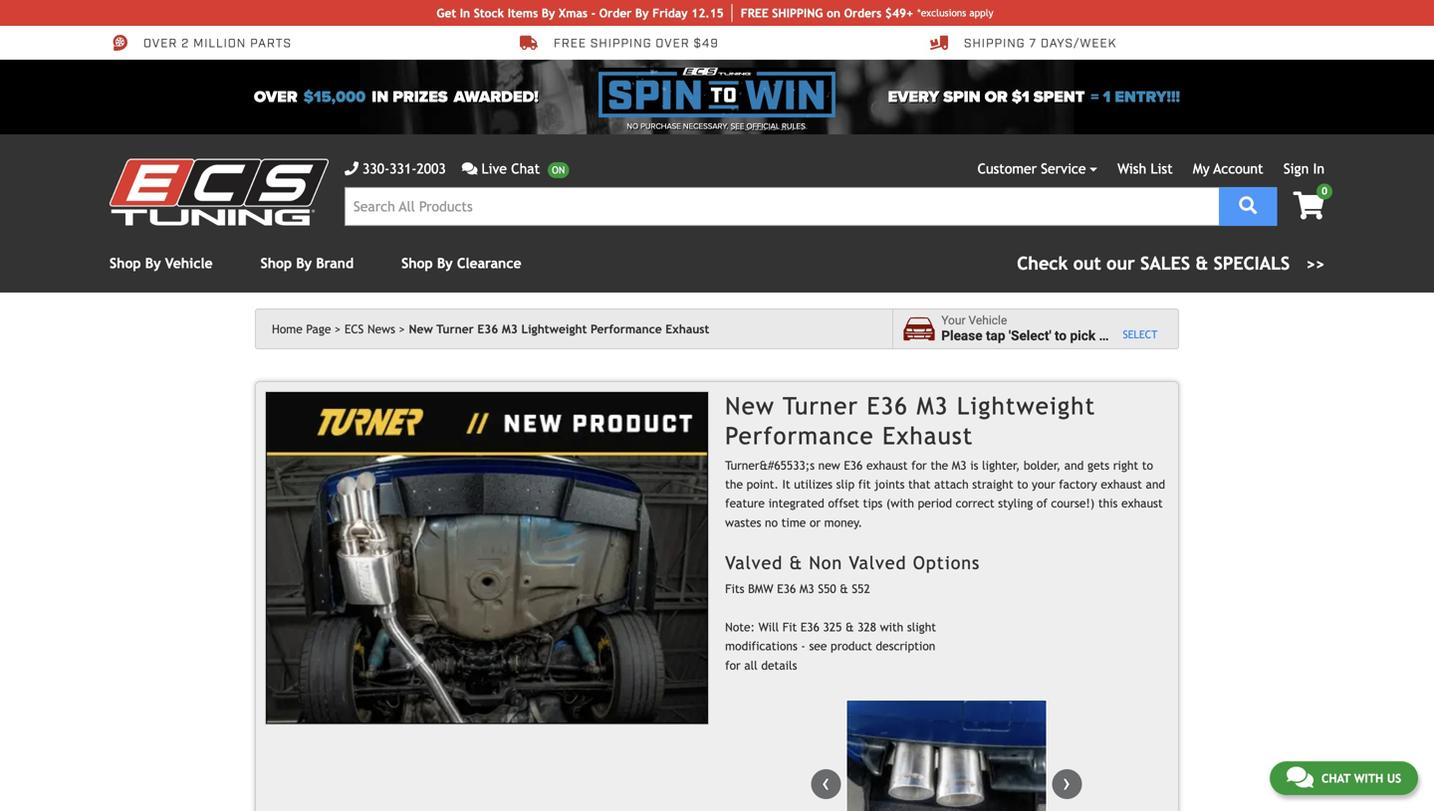 Task type: describe. For each thing, give the bounding box(es) containing it.
by right order
[[635, 6, 649, 20]]

bmw
[[748, 582, 774, 596]]

2 vertical spatial exhaust
[[1122, 497, 1163, 511]]

tips
[[863, 497, 883, 511]]

chat with us
[[1322, 772, 1402, 786]]

shipping
[[591, 36, 652, 52]]

1 vertical spatial the
[[725, 478, 743, 492]]

no
[[765, 516, 778, 530]]

it
[[783, 478, 791, 492]]

million
[[193, 36, 246, 52]]

shop by brand link
[[261, 256, 354, 271]]

over 2 million parts
[[143, 36, 292, 52]]

home page
[[272, 322, 331, 336]]

my
[[1193, 161, 1210, 177]]

& up fits bmw e36 m3 s50 & s52
[[789, 553, 803, 574]]

fits bmw e36 m3 s50 & s52
[[725, 582, 870, 596]]

e36 for fits bmw e36 m3 s50 & s52
[[777, 582, 796, 596]]

see
[[731, 122, 745, 131]]

330-
[[363, 161, 390, 177]]

‹ link
[[811, 770, 841, 800]]

right
[[1114, 459, 1139, 473]]

performance for new turner e36 m3 lightweight performance exhaust
[[591, 322, 662, 336]]

free shipping over $49
[[554, 36, 719, 52]]

shipping
[[964, 36, 1026, 52]]

see
[[809, 640, 827, 654]]

comments image for chat
[[1287, 766, 1314, 790]]

get in stock items by xmas - order by friday 12.15
[[437, 6, 724, 20]]

comments image for live
[[462, 162, 478, 176]]

page
[[306, 322, 331, 336]]

select link
[[1123, 329, 1158, 342]]

12.15
[[692, 6, 724, 20]]

utilizes
[[794, 478, 833, 492]]

live
[[482, 161, 507, 177]]

7
[[1030, 36, 1037, 52]]

wish list link
[[1118, 161, 1173, 177]]

feature
[[725, 497, 765, 511]]

1 vertical spatial exhaust
[[1101, 478, 1143, 492]]

2 valved from the left
[[849, 553, 907, 574]]

shop by clearance
[[402, 256, 522, 271]]

clearance
[[457, 256, 522, 271]]

328
[[858, 621, 877, 635]]

by for shop by clearance
[[437, 256, 453, 271]]

or inside new turner e36 m3 lightweight performance exhaust turner&#65533;s new e36 exhaust for the m3 is lighter, bolder, and gets right to the point. it utilizes slip fit joints that attach straight to your factory exhaust and feature integrated offset tips (with period correct styling of course!) this exhaust wastes no time or money.
[[810, 516, 821, 530]]

modifications
[[725, 640, 798, 654]]

this
[[1099, 497, 1118, 511]]

customer
[[978, 161, 1037, 177]]

by for shop by vehicle
[[145, 256, 161, 271]]

xmas
[[559, 6, 588, 20]]

shop for shop by clearance
[[402, 256, 433, 271]]

& right sales
[[1196, 253, 1209, 274]]

chat inside live chat link
[[511, 161, 540, 177]]

that
[[909, 478, 931, 492]]

m3 for new turner e36 m3 lightweight performance exhaust turner&#65533;s new e36 exhaust for the m3 is lighter, bolder, and gets right to the point. it utilizes slip fit joints that attach straight to your factory exhaust and feature integrated offset tips (with period correct styling of course!) this exhaust wastes no time or money.
[[917, 392, 949, 420]]

purchase
[[641, 122, 681, 131]]

ship
[[772, 6, 797, 20]]

money.
[[825, 516, 863, 530]]

performance for new turner e36 m3 lightweight performance exhaust turner&#65533;s new e36 exhaust for the m3 is lighter, bolder, and gets right to the point. it utilizes slip fit joints that attach straight to your factory exhaust and feature integrated offset tips (with period correct styling of course!) this exhaust wastes no time or money.
[[725, 422, 874, 450]]

official
[[747, 122, 780, 131]]

on
[[827, 6, 841, 20]]

$15,000
[[304, 88, 366, 107]]

$49
[[694, 36, 719, 52]]

shop for shop by vehicle
[[110, 256, 141, 271]]

free
[[554, 36, 587, 52]]

›
[[1063, 770, 1071, 797]]

list
[[1151, 161, 1173, 177]]

wish list
[[1118, 161, 1173, 177]]

spent
[[1034, 88, 1085, 107]]

order
[[599, 6, 632, 20]]

options
[[913, 553, 981, 574]]

my account link
[[1193, 161, 1264, 177]]

shop for shop by brand
[[261, 256, 292, 271]]

entry!!!
[[1115, 88, 1181, 107]]

offset
[[828, 497, 860, 511]]

point.
[[747, 478, 779, 492]]

in for sign
[[1313, 161, 1325, 177]]

live chat link
[[462, 158, 569, 179]]

m3 for fits bmw e36 m3 s50 & s52
[[800, 582, 815, 596]]

by left xmas
[[542, 6, 555, 20]]

0 horizontal spatial to
[[1017, 478, 1029, 492]]

new turner e36 m3 lightweight performance exhaust turner&#65533;s new e36 exhaust for the m3 is lighter, bolder, and gets right to the point. it utilizes slip fit joints that attach straight to your factory exhaust and feature integrated offset tips (with period correct styling of course!) this exhaust wastes no time or money.
[[725, 392, 1166, 530]]

every
[[888, 88, 940, 107]]

of
[[1037, 497, 1048, 511]]

description
[[876, 640, 936, 654]]

note: will fit e36 325 & 328 with slight modifications - see product description for all details
[[725, 621, 936, 673]]

phone image
[[345, 162, 359, 176]]

0 vertical spatial exhaust
[[867, 459, 908, 473]]

non
[[809, 553, 843, 574]]

sales & specials link
[[1017, 250, 1325, 277]]

s52
[[852, 582, 870, 596]]

over for over 2 million parts
[[143, 36, 178, 52]]

0 horizontal spatial -
[[591, 6, 596, 20]]

chat inside chat with us link
[[1322, 772, 1351, 786]]

free
[[741, 6, 769, 20]]

free ship ping on orders $49+ *exclusions apply
[[741, 6, 994, 20]]

330-331-2003 link
[[345, 158, 446, 179]]

turner for new turner e36 m3 lightweight performance exhaust turner&#65533;s new e36 exhaust for the m3 is lighter, bolder, and gets right to the point. it utilizes slip fit joints that attach straight to your factory exhaust and feature integrated offset tips (with period correct styling of course!) this exhaust wastes no time or money.
[[783, 392, 859, 420]]

e36 for new turner e36 m3 lightweight performance exhaust
[[478, 322, 498, 336]]

specials
[[1214, 253, 1290, 274]]

330-331-2003
[[363, 161, 446, 177]]

fit
[[858, 478, 871, 492]]

1 horizontal spatial and
[[1146, 478, 1166, 492]]

vehicle inside your vehicle please tap 'select' to pick a vehicle
[[969, 314, 1007, 328]]

shop by clearance link
[[402, 256, 522, 271]]

necessary.
[[683, 122, 729, 131]]

spin
[[944, 88, 981, 107]]



Task type: locate. For each thing, give the bounding box(es) containing it.
exhaust for new turner e36 m3 lightweight performance exhaust
[[666, 322, 710, 336]]

e36 down clearance
[[478, 322, 498, 336]]

the up feature
[[725, 478, 743, 492]]

see official rules link
[[731, 121, 806, 132]]

new inside new turner e36 m3 lightweight performance exhaust turner&#65533;s new e36 exhaust for the m3 is lighter, bolder, and gets right to the point. it utilizes slip fit joints that attach straight to your factory exhaust and feature integrated offset tips (with period correct styling of course!) this exhaust wastes no time or money.
[[725, 392, 775, 420]]

new
[[819, 459, 841, 473]]

1 vertical spatial in
[[1313, 161, 1325, 177]]

0 horizontal spatial exhaust
[[666, 322, 710, 336]]

comments image inside live chat link
[[462, 162, 478, 176]]

1 horizontal spatial turner
[[783, 392, 859, 420]]

m3 left the is
[[952, 459, 967, 473]]

by for shop by brand
[[296, 256, 312, 271]]

prizes
[[393, 88, 448, 107]]

0
[[1322, 185, 1328, 197]]

over for over $15,000 in prizes
[[254, 88, 298, 107]]

sales
[[1141, 253, 1191, 274]]

and up factory
[[1065, 459, 1084, 473]]

turner for new turner e36 m3 lightweight performance exhaust
[[437, 322, 474, 336]]

0 vertical spatial lightweight
[[521, 322, 587, 336]]

1 horizontal spatial vehicle
[[969, 314, 1007, 328]]

no purchase necessary. see official rules .
[[627, 122, 808, 131]]

shop by brand
[[261, 256, 354, 271]]

over down parts
[[254, 88, 298, 107]]

exhaust for new turner e36 m3 lightweight performance exhaust turner&#65533;s new e36 exhaust for the m3 is lighter, bolder, and gets right to the point. it utilizes slip fit joints that attach straight to your factory exhaust and feature integrated offset tips (with period correct styling of course!) this exhaust wastes no time or money.
[[883, 422, 974, 450]]

vehicle
[[1110, 328, 1153, 344]]

fits
[[725, 582, 745, 596]]

0 horizontal spatial over
[[143, 36, 178, 52]]

with left us at bottom right
[[1354, 772, 1384, 786]]

0 vertical spatial to
[[1055, 328, 1067, 344]]

0 horizontal spatial turner
[[437, 322, 474, 336]]

1 horizontal spatial the
[[931, 459, 949, 473]]

m3 for new turner e36 m3 lightweight performance exhaust
[[502, 322, 518, 336]]

1 horizontal spatial shop
[[261, 256, 292, 271]]

new for new turner e36 m3 lightweight performance exhaust turner&#65533;s new e36 exhaust for the m3 is lighter, bolder, and gets right to the point. it utilizes slip fit joints that attach straight to your factory exhaust and feature integrated offset tips (with period correct styling of course!) this exhaust wastes no time or money.
[[725, 392, 775, 420]]

0 horizontal spatial for
[[725, 659, 741, 673]]

1 horizontal spatial lightweight
[[957, 392, 1096, 420]]

0 horizontal spatial valved
[[725, 553, 783, 574]]

1 horizontal spatial in
[[1313, 161, 1325, 177]]

1 vertical spatial comments image
[[1287, 766, 1314, 790]]

vehicle down ecs tuning image
[[165, 256, 213, 271]]

new turner e36 m3 lightweight performance exhaust
[[409, 322, 710, 336]]

comments image
[[462, 162, 478, 176], [1287, 766, 1314, 790]]

exhaust down right in the bottom of the page
[[1101, 478, 1143, 492]]

your
[[1032, 478, 1056, 492]]

1 horizontal spatial -
[[801, 640, 806, 654]]

e36 right bmw
[[777, 582, 796, 596]]

3 shop from the left
[[402, 256, 433, 271]]

over
[[656, 36, 690, 52]]

ping
[[797, 6, 823, 20]]

1 horizontal spatial for
[[912, 459, 927, 473]]

ecs tuning image
[[110, 159, 329, 226]]

0 horizontal spatial new
[[409, 322, 433, 336]]

0 vertical spatial in
[[460, 6, 470, 20]]

exhaust up joints
[[867, 459, 908, 473]]

0 horizontal spatial vehicle
[[165, 256, 213, 271]]

stock
[[474, 6, 504, 20]]

& left the 328
[[846, 621, 854, 635]]

home page link
[[272, 322, 341, 336]]

search image
[[1240, 197, 1258, 215]]

0 horizontal spatial and
[[1065, 459, 1084, 473]]

1 horizontal spatial comments image
[[1287, 766, 1314, 790]]

news
[[368, 322, 395, 336]]

e36 up slip
[[844, 459, 863, 473]]

over left 2
[[143, 36, 178, 52]]

exhaust inside new turner e36 m3 lightweight performance exhaust turner&#65533;s new e36 exhaust for the m3 is lighter, bolder, and gets right to the point. it utilizes slip fit joints that attach straight to your factory exhaust and feature integrated offset tips (with period correct styling of course!) this exhaust wastes no time or money.
[[883, 422, 974, 450]]

lightweight up bolder,
[[957, 392, 1096, 420]]

0 horizontal spatial or
[[810, 516, 821, 530]]

lightweight for new turner e36 m3 lightweight performance exhaust
[[521, 322, 587, 336]]

ecs news
[[345, 322, 395, 336]]

exhaust
[[666, 322, 710, 336], [883, 422, 974, 450]]

days/week
[[1041, 36, 1117, 52]]

valved up s52
[[849, 553, 907, 574]]

- right xmas
[[591, 6, 596, 20]]

turner inside new turner e36 m3 lightweight performance exhaust turner&#65533;s new e36 exhaust for the m3 is lighter, bolder, and gets right to the point. it utilizes slip fit joints that attach straight to your factory exhaust and feature integrated offset tips (with period correct styling of course!) this exhaust wastes no time or money.
[[783, 392, 859, 420]]

1 horizontal spatial performance
[[725, 422, 874, 450]]

and right factory
[[1146, 478, 1166, 492]]

1 vertical spatial over
[[254, 88, 298, 107]]

0 vertical spatial comments image
[[462, 162, 478, 176]]

1 horizontal spatial over
[[254, 88, 298, 107]]

‹
[[822, 770, 830, 797]]

joints
[[875, 478, 905, 492]]

course!)
[[1051, 497, 1095, 511]]

for
[[912, 459, 927, 473], [725, 659, 741, 673]]

s50
[[818, 582, 836, 596]]

to left pick
[[1055, 328, 1067, 344]]

in for get
[[460, 6, 470, 20]]

rules
[[782, 122, 806, 131]]

1 vertical spatial performance
[[725, 422, 874, 450]]

chat right live
[[511, 161, 540, 177]]

0 vertical spatial chat
[[511, 161, 540, 177]]

e36 for new turner e36 m3 lightweight performance exhaust turner&#65533;s new e36 exhaust for the m3 is lighter, bolder, and gets right to the point. it utilizes slip fit joints that attach straight to your factory exhaust and feature integrated offset tips (with period correct styling of course!) this exhaust wastes no time or money.
[[867, 392, 909, 420]]

1 shop from the left
[[110, 256, 141, 271]]

in right sign
[[1313, 161, 1325, 177]]

1 horizontal spatial with
[[1354, 772, 1384, 786]]

1 vertical spatial turner
[[783, 392, 859, 420]]

in right 'get'
[[460, 6, 470, 20]]

shopping cart image
[[1294, 192, 1325, 220]]

- left see
[[801, 640, 806, 654]]

0 vertical spatial or
[[985, 88, 1008, 107]]

Search text field
[[345, 187, 1219, 226]]

1 valved from the left
[[725, 553, 783, 574]]

shipping 7 days/week
[[964, 36, 1117, 52]]

the
[[931, 459, 949, 473], [725, 478, 743, 492]]

slight
[[907, 621, 936, 635]]

shop by vehicle link
[[110, 256, 213, 271]]

0 vertical spatial with
[[880, 621, 904, 635]]

1 vertical spatial with
[[1354, 772, 1384, 786]]

exhaust right this
[[1122, 497, 1163, 511]]

or right time
[[810, 516, 821, 530]]

for inside note: will fit e36 325 & 328 with slight modifications - see product description for all details
[[725, 659, 741, 673]]

331-
[[390, 161, 417, 177]]

1 vertical spatial or
[[810, 516, 821, 530]]

wastes
[[725, 516, 762, 530]]

2 vertical spatial to
[[1017, 478, 1029, 492]]

please
[[942, 328, 983, 344]]

turner down shop by clearance link
[[437, 322, 474, 336]]

gets
[[1088, 459, 1110, 473]]

wish
[[1118, 161, 1147, 177]]

0 vertical spatial exhaust
[[666, 322, 710, 336]]

to inside your vehicle please tap 'select' to pick a vehicle
[[1055, 328, 1067, 344]]

0 horizontal spatial shop
[[110, 256, 141, 271]]

2 horizontal spatial to
[[1142, 459, 1154, 473]]

0 horizontal spatial chat
[[511, 161, 540, 177]]

by left brand
[[296, 256, 312, 271]]

1 vertical spatial and
[[1146, 478, 1166, 492]]

-
[[591, 6, 596, 20], [801, 640, 806, 654]]

by down ecs tuning image
[[145, 256, 161, 271]]

0 vertical spatial -
[[591, 6, 596, 20]]

pick
[[1070, 328, 1096, 344]]

new right news
[[409, 322, 433, 336]]

by
[[542, 6, 555, 20], [635, 6, 649, 20], [145, 256, 161, 271], [296, 256, 312, 271], [437, 256, 453, 271]]

1 vertical spatial new
[[725, 392, 775, 420]]

in
[[372, 88, 389, 107]]

the up attach
[[931, 459, 949, 473]]

for up that
[[912, 459, 927, 473]]

apply
[[970, 7, 994, 18]]

ecs tuning 'spin to win' contest logo image
[[599, 68, 836, 118]]

valved
[[725, 553, 783, 574], [849, 553, 907, 574]]

2 shop from the left
[[261, 256, 292, 271]]

1 vertical spatial -
[[801, 640, 806, 654]]

sign in link
[[1284, 161, 1325, 177]]

lightweight inside new turner e36 m3 lightweight performance exhaust turner&#65533;s new e36 exhaust for the m3 is lighter, bolder, and gets right to the point. it utilizes slip fit joints that attach straight to your factory exhaust and feature integrated offset tips (with period correct styling of course!) this exhaust wastes no time or money.
[[957, 392, 1096, 420]]

with
[[880, 621, 904, 635], [1354, 772, 1384, 786]]

0 vertical spatial the
[[931, 459, 949, 473]]

turner
[[437, 322, 474, 336], [783, 392, 859, 420]]

lightweight down clearance
[[521, 322, 587, 336]]

by left clearance
[[437, 256, 453, 271]]

lightweight
[[521, 322, 587, 336], [957, 392, 1096, 420]]

with up description
[[880, 621, 904, 635]]

0 horizontal spatial with
[[880, 621, 904, 635]]

comments image inside chat with us link
[[1287, 766, 1314, 790]]

with inside note: will fit e36 325 & 328 with slight modifications - see product description for all details
[[880, 621, 904, 635]]

2 horizontal spatial shop
[[402, 256, 433, 271]]

& left s52
[[840, 582, 849, 596]]

m3 down clearance
[[502, 322, 518, 336]]

0 vertical spatial new
[[409, 322, 433, 336]]

parts
[[250, 36, 292, 52]]

vehicle
[[165, 256, 213, 271], [969, 314, 1007, 328]]

service
[[1041, 161, 1086, 177]]

for left all
[[725, 659, 741, 673]]

account
[[1214, 161, 1264, 177]]

ecs
[[345, 322, 364, 336]]

1 vertical spatial to
[[1142, 459, 1154, 473]]

0 horizontal spatial the
[[725, 478, 743, 492]]

friday
[[653, 6, 688, 20]]

(with
[[887, 497, 914, 511]]

0 horizontal spatial comments image
[[462, 162, 478, 176]]

2003
[[417, 161, 446, 177]]

e36 inside note: will fit e36 325 & 328 with slight modifications - see product description for all details
[[801, 621, 820, 635]]

new for new turner e36 m3 lightweight performance exhaust
[[409, 322, 433, 336]]

and
[[1065, 459, 1084, 473], [1146, 478, 1166, 492]]

fit
[[783, 621, 797, 635]]

1 horizontal spatial chat
[[1322, 772, 1351, 786]]

1 vertical spatial exhaust
[[883, 422, 974, 450]]

1 vertical spatial chat
[[1322, 772, 1351, 786]]

sales & specials
[[1141, 253, 1290, 274]]

1 horizontal spatial or
[[985, 88, 1008, 107]]

0 vertical spatial turner
[[437, 322, 474, 336]]

no
[[627, 122, 639, 131]]

for inside new turner e36 m3 lightweight performance exhaust turner&#65533;s new e36 exhaust for the m3 is lighter, bolder, and gets right to the point. it utilizes slip fit joints that attach straight to your factory exhaust and feature integrated offset tips (with period correct styling of course!) this exhaust wastes no time or money.
[[912, 459, 927, 473]]

0 horizontal spatial performance
[[591, 322, 662, 336]]

0 link
[[1278, 184, 1333, 222]]

new up turner&#65533;s
[[725, 392, 775, 420]]

*exclusions apply link
[[918, 5, 994, 20]]

e36 right fit on the bottom of the page
[[801, 621, 820, 635]]

vehicle up tap
[[969, 314, 1007, 328]]

1
[[1103, 88, 1111, 107]]

comments image left live
[[462, 162, 478, 176]]

0 vertical spatial over
[[143, 36, 178, 52]]

m3 left s50
[[800, 582, 815, 596]]

live chat
[[482, 161, 540, 177]]

1 horizontal spatial new
[[725, 392, 775, 420]]

performance inside new turner e36 m3 lightweight performance exhaust turner&#65533;s new e36 exhaust for the m3 is lighter, bolder, and gets right to the point. it utilizes slip fit joints that attach straight to your factory exhaust and feature integrated offset tips (with period correct styling of course!) this exhaust wastes no time or money.
[[725, 422, 874, 450]]

e36 up joints
[[867, 392, 909, 420]]

0 vertical spatial performance
[[591, 322, 662, 336]]

& inside note: will fit e36 325 & 328 with slight modifications - see product description for all details
[[846, 621, 854, 635]]

to up the styling
[[1017, 478, 1029, 492]]

tap
[[986, 328, 1006, 344]]

chat left us at bottom right
[[1322, 772, 1351, 786]]

your vehicle please tap 'select' to pick a vehicle
[[942, 314, 1153, 344]]

get
[[437, 6, 456, 20]]

sign in
[[1284, 161, 1325, 177]]

orders
[[844, 6, 882, 20]]

m3 down please
[[917, 392, 949, 420]]

1 horizontal spatial valved
[[849, 553, 907, 574]]

1 vertical spatial vehicle
[[969, 314, 1007, 328]]

1 vertical spatial for
[[725, 659, 741, 673]]

1 vertical spatial lightweight
[[957, 392, 1096, 420]]

over $15,000 in prizes
[[254, 88, 448, 107]]

0 vertical spatial for
[[912, 459, 927, 473]]

0 vertical spatial vehicle
[[165, 256, 213, 271]]

› link
[[1052, 770, 1082, 800]]

325
[[823, 621, 842, 635]]

0 horizontal spatial lightweight
[[521, 322, 587, 336]]

1 horizontal spatial exhaust
[[883, 422, 974, 450]]

or left $1
[[985, 88, 1008, 107]]

is
[[971, 459, 979, 473]]

time
[[782, 516, 806, 530]]

- inside note: will fit e36 325 & 328 with slight modifications - see product description for all details
[[801, 640, 806, 654]]

note:
[[725, 621, 755, 635]]

comments image left chat with us
[[1287, 766, 1314, 790]]

straight
[[973, 478, 1014, 492]]

valved up bmw
[[725, 553, 783, 574]]

lightweight for new turner e36 m3 lightweight performance exhaust turner&#65533;s new e36 exhaust for the m3 is lighter, bolder, and gets right to the point. it utilizes slip fit joints that attach straight to your factory exhaust and feature integrated offset tips (with period correct styling of course!) this exhaust wastes no time or money.
[[957, 392, 1096, 420]]

turner up new
[[783, 392, 859, 420]]

to right right in the bottom of the page
[[1142, 459, 1154, 473]]

0 horizontal spatial in
[[460, 6, 470, 20]]

items
[[508, 6, 538, 20]]

1 horizontal spatial to
[[1055, 328, 1067, 344]]

brand
[[316, 256, 354, 271]]

0 vertical spatial and
[[1065, 459, 1084, 473]]



Task type: vqa. For each thing, say whether or not it's contained in the screenshot.
first shop from the left
yes



